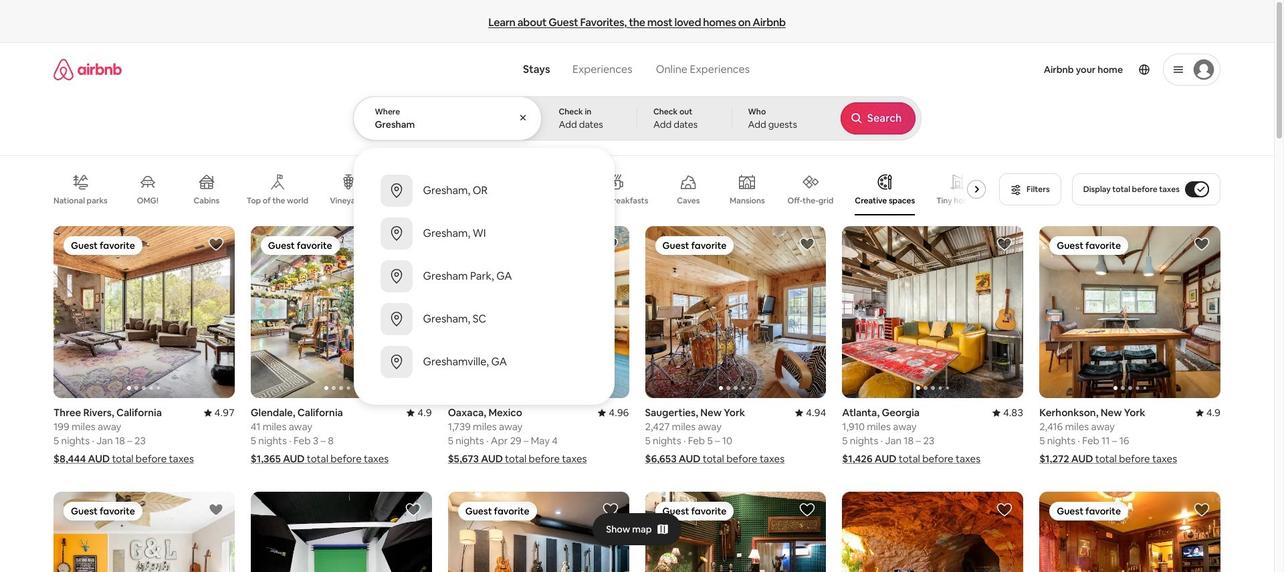 Task type: locate. For each thing, give the bounding box(es) containing it.
1 horizontal spatial 4.9 out of 5 average rating image
[[1196, 406, 1221, 419]]

tab panel
[[353, 96, 922, 405]]

add to wishlist: nashville, tennessee image
[[603, 502, 619, 518]]

4.83 out of 5 average rating image
[[993, 406, 1024, 419]]

4.96 out of 5 average rating image
[[598, 406, 629, 419]]

5 option from the top
[[354, 341, 615, 383]]

1 4.9 out of 5 average rating image from the left
[[407, 406, 432, 419]]

0 horizontal spatial 4.9 out of 5 average rating image
[[407, 406, 432, 419]]

profile element
[[771, 43, 1221, 96]]

search suggestions list box
[[354, 159, 615, 394]]

4.9 out of 5 average rating image
[[407, 406, 432, 419], [1196, 406, 1221, 419]]

add to wishlist: oaxaca, mexico image
[[603, 236, 619, 252]]

4.97 out of 5 average rating image
[[204, 406, 235, 419]]

add to wishlist: franklin, tennessee image
[[405, 502, 421, 518]]

option
[[354, 169, 615, 212], [354, 212, 615, 255], [354, 255, 615, 298], [354, 298, 615, 341], [354, 341, 615, 383]]

None search field
[[353, 43, 922, 405]]

add to wishlist: three rivers, california image
[[208, 236, 224, 252]]

1 option from the top
[[354, 169, 615, 212]]

add to wishlist: la mesa, california image
[[208, 502, 224, 518]]

group
[[54, 163, 992, 215], [54, 226, 235, 398], [251, 226, 432, 398], [448, 226, 629, 398], [645, 226, 827, 398], [843, 226, 1205, 398], [1040, 226, 1221, 398], [54, 492, 235, 572], [251, 492, 432, 572], [448, 492, 629, 572], [645, 492, 827, 572], [843, 492, 1024, 572], [1040, 492, 1221, 572]]

2 4.9 out of 5 average rating image from the left
[[1196, 406, 1221, 419]]

4.9 out of 5 average rating image for "add to wishlist: glendale, california" icon
[[407, 406, 432, 419]]



Task type: describe. For each thing, give the bounding box(es) containing it.
add to wishlist: boulder, utah image
[[997, 502, 1013, 518]]

add to wishlist: kerhonkson, new york image
[[1194, 236, 1211, 252]]

add to wishlist: saugerties, new york image
[[800, 236, 816, 252]]

4.94 out of 5 average rating image
[[796, 406, 827, 419]]

what can we help you find? tab list
[[513, 55, 644, 84]]

4 option from the top
[[354, 298, 615, 341]]

4.9 out of 5 average rating image for add to wishlist: kerhonkson, new york image
[[1196, 406, 1221, 419]]

add to wishlist: atlanta, georgia image
[[997, 236, 1013, 252]]

3 option from the top
[[354, 255, 615, 298]]

2 option from the top
[[354, 212, 615, 255]]

add to wishlist: covington, georgia image
[[1194, 502, 1211, 518]]

add to wishlist: redwood valley, california image
[[800, 502, 816, 518]]

Search destinations search field
[[375, 118, 521, 130]]

add to wishlist: glendale, california image
[[405, 236, 421, 252]]



Task type: vqa. For each thing, say whether or not it's contained in the screenshot.
washer
no



